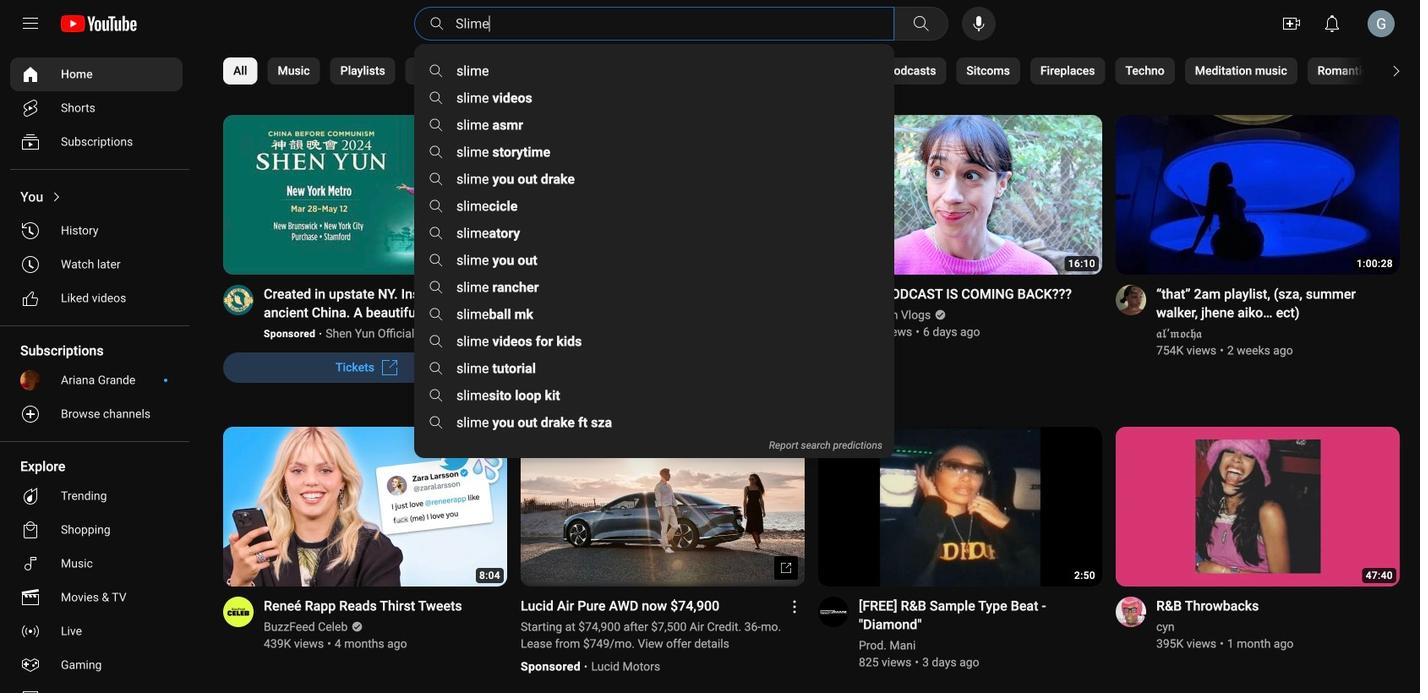 Task type: vqa. For each thing, say whether or not it's contained in the screenshot.
beats
no



Task type: describe. For each thing, give the bounding box(es) containing it.
r&b throwbacks by cyn 395,817 views 1 month ago 47 minutes element
[[1157, 597, 1294, 616]]

ariana grande. new content available. option
[[10, 364, 183, 398]]

2 option from the top
[[10, 91, 183, 125]]

6 option from the top
[[10, 248, 183, 282]]

9 option from the top
[[10, 480, 183, 513]]

16 minutes, 10 seconds element
[[1069, 259, 1096, 269]]

avatar image image
[[1368, 10, 1396, 37]]

prod. mani image
[[819, 597, 849, 628]]

Search text field
[[456, 13, 891, 35]]

7 option from the top
[[10, 282, 183, 315]]

1 hour, 28 seconds element
[[1357, 259, 1394, 269]]

2 minutes, 50 seconds element
[[1075, 571, 1096, 581]]

31 seconds element
[[479, 259, 501, 269]]

8 minutes, 4 seconds element
[[479, 571, 501, 581]]

4 option from the top
[[10, 180, 183, 214]]

5 option from the top
[[10, 214, 183, 248]]

14 option from the top
[[10, 649, 183, 683]]

1 option from the top
[[10, 58, 183, 91]]

go to channel: shen yun official account. element
[[326, 327, 461, 341]]



Task type: locate. For each thing, give the bounding box(es) containing it.
None text field
[[336, 361, 375, 375]]

10 option from the top
[[10, 513, 183, 547]]

13 option from the top
[[10, 615, 183, 649]]

cyn image
[[1116, 597, 1147, 628]]

3 option from the top
[[10, 125, 183, 159]]

buzzfeed celeb image
[[223, 597, 254, 628]]

tab list
[[223, 47, 1421, 95]]

11 option from the top
[[10, 547, 183, 581]]

ariana grande image
[[521, 285, 551, 315]]

47 minutes, 40 seconds element
[[1367, 571, 1394, 581]]

None search field
[[411, 7, 952, 41]]

list box
[[414, 58, 895, 459]]

𝔞𝔩'𝔪𝔬𝔠𝔥𝔞 image
[[1116, 285, 1147, 315]]

"that" 2am playlist, (sza, summer walker, jhene aiko… ect) by 𝔞𝔩'𝔪𝔬𝔠𝔥𝔞 754,211 views 2 weeks ago 1 hour element
[[1157, 285, 1380, 322]]

12 option from the top
[[10, 581, 183, 615]]

my podcast is coming back??? by colleen vlogs 87,123 views 6 days ago 16 minutes element
[[859, 285, 1072, 304]]

reneé rapp reads thirst tweets by buzzfeed celeb 439,316 views 4 months ago 8 minutes, 4 seconds element
[[264, 597, 462, 616]]

option
[[10, 58, 183, 91], [10, 91, 183, 125], [10, 125, 183, 159], [10, 180, 183, 214], [10, 214, 183, 248], [10, 248, 183, 282], [10, 282, 183, 315], [10, 398, 183, 431], [10, 480, 183, 513], [10, 513, 183, 547], [10, 547, 183, 581], [10, 581, 183, 615], [10, 615, 183, 649], [10, 649, 183, 683]]

[free] r&b sample type beat - "diamond" by prod. mani 825 views 3 days ago 2 minutes, 50 seconds element
[[859, 597, 1083, 634]]

go to channel: shen yun official account. image
[[223, 285, 254, 315]]

8 option from the top
[[10, 398, 183, 431]]

ad - created in upstate ny. inspired by ancient china. a beautiful artistic stage production. - 31 seconds - distinctly classical. refreshingly innovative. experience shen yun. - shen yun official account - play video element
[[264, 285, 487, 322]]



